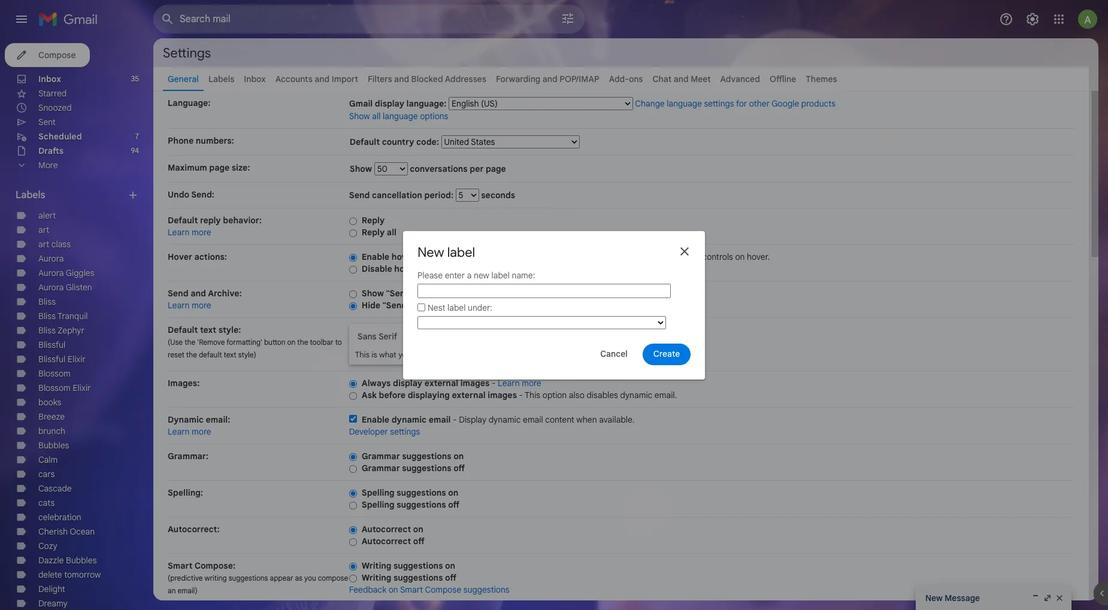 Task type: describe. For each thing, give the bounding box(es) containing it.
glisten
[[66, 282, 92, 293]]

toolbar
[[310, 338, 334, 347]]

will
[[452, 350, 463, 360]]

1 vertical spatial external
[[452, 390, 486, 401]]

celebration link
[[38, 512, 81, 523]]

all for reply
[[387, 227, 397, 238]]

breeze
[[38, 412, 65, 422]]

learn inside default reply behavior: learn more
[[168, 227, 190, 238]]

reset
[[168, 351, 184, 360]]

button for hide "send & archive" button in reply
[[454, 300, 481, 311]]

Writing suggestions on radio
[[349, 563, 357, 572]]

0 horizontal spatial this
[[355, 350, 370, 360]]

2 art from the top
[[38, 239, 49, 250]]

please
[[418, 270, 443, 281]]

1 vertical spatial language
[[383, 111, 418, 122]]

settings inside enable dynamic email - display dynamic email content when available. developer settings
[[390, 427, 420, 437]]

more button
[[0, 158, 144, 173]]

zephyr
[[58, 325, 84, 336]]

autocorrect off
[[362, 536, 425, 547]]

conversations per page
[[408, 164, 506, 174]]

learn inside dynamic email: learn more
[[168, 427, 190, 437]]

drafts link
[[38, 146, 64, 156]]

show for show "send & archive" button in reply
[[362, 288, 384, 299]]

the left toolbar
[[297, 338, 308, 347]]

label for new label
[[447, 244, 475, 260]]

calm
[[38, 455, 58, 466]]

2 aurora from the top
[[38, 268, 64, 279]]

enter
[[445, 270, 465, 281]]

on up "feedback on smart compose suggestions"
[[445, 561, 455, 572]]

grammar for grammar suggestions off
[[362, 463, 400, 474]]

inbox inside labels navigation
[[38, 74, 61, 84]]

"send for show
[[386, 288, 411, 299]]

show for show all language options
[[349, 111, 370, 122]]

cats
[[38, 498, 55, 509]]

default for default text style: (use the 'remove formatting' button on the toolbar to reset the default text style)
[[168, 325, 198, 336]]

2 inbox link from the left
[[244, 74, 266, 84]]

feedback on smart compose suggestions link
[[349, 585, 510, 596]]

label for nest label under:
[[448, 302, 466, 313]]

chat and meet
[[653, 74, 711, 84]]

spelling for spelling suggestions on
[[362, 488, 395, 499]]

1 vertical spatial this
[[525, 390, 541, 401]]

content
[[545, 415, 574, 425]]

more
[[38, 160, 58, 171]]

default text style: (use the 'remove formatting' button on the toolbar to reset the default text style)
[[168, 325, 342, 360]]

1 vertical spatial compose
[[425, 585, 462, 596]]

hide
[[362, 300, 381, 311]]

2 bliss from the top
[[38, 311, 56, 322]]

labels heading
[[16, 189, 127, 201]]

2 horizontal spatial dynamic
[[620, 390, 653, 401]]

blissful elixir link
[[38, 354, 86, 365]]

bliss link
[[38, 297, 56, 307]]

giggles
[[66, 268, 94, 279]]

1 horizontal spatial text
[[224, 351, 236, 360]]

undo send:
[[168, 189, 214, 200]]

new label
[[418, 244, 475, 260]]

learn inside send and archive: learn more
[[168, 300, 190, 311]]

nest
[[428, 302, 445, 313]]

snoozed link
[[38, 102, 72, 113]]

2 horizontal spatial text
[[436, 350, 450, 360]]

spelling for spelling suggestions off
[[362, 500, 395, 511]]

themes
[[806, 74, 837, 84]]

& for hide
[[409, 300, 415, 311]]

writing
[[205, 574, 227, 583]]

1 vertical spatial images
[[488, 390, 517, 401]]

always
[[362, 378, 391, 389]]

seconds
[[479, 190, 515, 201]]

options
[[420, 111, 448, 122]]

on down writing suggestions off
[[389, 585, 398, 596]]

undo
[[168, 189, 189, 200]]

language:
[[168, 98, 210, 108]]

new label alert dialog
[[403, 231, 705, 380]]

enable for enable dynamic email
[[362, 415, 390, 425]]

offline link
[[770, 74, 796, 84]]

cascade link
[[38, 484, 72, 494]]

settings
[[163, 45, 211, 61]]

1 horizontal spatial language
[[667, 98, 702, 109]]

is
[[372, 350, 377, 360]]

(use
[[168, 338, 183, 347]]

0 vertical spatial elixir
[[68, 354, 86, 365]]

cozy link
[[38, 541, 57, 552]]

advanced link
[[721, 74, 760, 84]]

advanced
[[721, 74, 760, 84]]

learn more link up the ask before displaying external images - this option also disables dynamic email.
[[498, 378, 542, 389]]

all for show
[[372, 111, 381, 122]]

enable for enable hover actions
[[362, 252, 390, 262]]

7
[[135, 132, 139, 141]]

1 horizontal spatial dynamic
[[489, 415, 521, 425]]

starred snoozed sent
[[38, 88, 72, 128]]

change language settings for other google products link
[[635, 98, 836, 109]]

style)
[[238, 351, 256, 360]]

2 blossom from the top
[[38, 383, 71, 394]]

more inside send and archive: learn more
[[192, 300, 211, 311]]

disable hover actions
[[362, 264, 450, 274]]

- left quickly
[[450, 252, 454, 262]]

Hide "Send & Archive" button in reply radio
[[349, 302, 357, 311]]

1 horizontal spatial settings
[[704, 98, 734, 109]]

autocorrect for autocorrect on
[[362, 524, 411, 535]]

1 email from the left
[[429, 415, 451, 425]]

delight link
[[38, 584, 65, 595]]

0 horizontal spatial dynamic
[[392, 415, 427, 425]]

send for send cancellation period:
[[349, 190, 370, 201]]

on down display
[[454, 451, 464, 462]]

Please enter a new label name: field
[[418, 284, 671, 298]]

when
[[577, 415, 597, 425]]

reply for hide "send & archive" button in reply
[[493, 300, 514, 311]]

calm link
[[38, 455, 58, 466]]

email:
[[206, 415, 230, 425]]

0 horizontal spatial text
[[200, 325, 216, 336]]

learn more link for email:
[[168, 427, 211, 437]]

writing for writing suggestions off
[[362, 573, 392, 584]]

under:
[[468, 302, 493, 313]]

enable dynamic email - display dynamic email content when available. developer settings
[[349, 415, 635, 437]]

off up writing suggestions on
[[413, 536, 425, 547]]

as inside smart compose: (predictive writing suggestions appear as you compose an email)
[[295, 574, 303, 583]]

writing suggestions on
[[362, 561, 455, 572]]

before
[[379, 390, 406, 401]]

ons
[[629, 74, 643, 84]]

3 aurora from the top
[[38, 282, 64, 293]]

accounts
[[275, 74, 313, 84]]

Ask before displaying external images radio
[[349, 392, 357, 401]]

1 aurora from the top
[[38, 253, 64, 264]]

class
[[51, 239, 71, 250]]

default for default country code:
[[350, 137, 380, 147]]

(predictive
[[168, 574, 203, 583]]

default
[[199, 351, 222, 360]]

learn more link for reply
[[168, 227, 211, 238]]

tomorrow
[[64, 570, 101, 581]]

disable
[[362, 264, 392, 274]]

on down spelling suggestions off
[[413, 524, 424, 535]]

ask
[[362, 390, 377, 401]]

like.
[[482, 350, 495, 360]]

button inside "default text style: (use the 'remove formatting' button on the toolbar to reset the default text style)"
[[264, 338, 286, 347]]

cars link
[[38, 469, 55, 480]]

2 blissful from the top
[[38, 354, 65, 365]]

sent link
[[38, 117, 56, 128]]

settings image
[[1026, 12, 1040, 26]]

Autocorrect on radio
[[349, 526, 357, 535]]

formatting options toolbar
[[353, 325, 591, 348]]

1 art from the top
[[38, 225, 49, 235]]

more inside default reply behavior: learn more
[[192, 227, 211, 238]]

1 bliss from the top
[[38, 297, 56, 307]]

forwarding
[[496, 74, 541, 84]]

off for grammar suggestions on
[[454, 463, 465, 474]]

- up the ask before displaying external images - this option also disables dynamic email.
[[492, 378, 496, 389]]

starred
[[38, 88, 67, 99]]

available.
[[599, 415, 635, 425]]

Autocorrect off radio
[[349, 538, 357, 547]]

- left option on the bottom
[[519, 390, 523, 401]]

Spelling suggestions off radio
[[349, 501, 357, 510]]

meet
[[691, 74, 711, 84]]

off for spelling suggestions on
[[448, 500, 460, 511]]

and for import
[[315, 74, 330, 84]]

in for hide "send & archive" button in reply
[[483, 300, 491, 311]]

drafts
[[38, 146, 64, 156]]

blossom link
[[38, 368, 71, 379]]

and right read, at the top right of the page
[[657, 252, 671, 262]]

dazzle
[[38, 555, 64, 566]]

style:
[[219, 325, 241, 336]]

on inside "default text style: (use the 'remove formatting' button on the toolbar to reset the default text style)"
[[287, 338, 296, 347]]

phone
[[168, 135, 194, 146]]

delete tomorrow link
[[38, 570, 101, 581]]

2 inbox from the left
[[244, 74, 266, 84]]

chat
[[653, 74, 672, 84]]

on up spelling suggestions off
[[448, 488, 459, 499]]

0 vertical spatial bubbles
[[38, 440, 69, 451]]

Grammar suggestions on radio
[[349, 453, 357, 462]]

2 email from the left
[[523, 415, 543, 425]]

on left hover.
[[735, 252, 745, 262]]

quickly
[[456, 252, 484, 262]]

snoozed
[[38, 102, 72, 113]]

chat and meet link
[[653, 74, 711, 84]]

send for send and archive: learn more
[[168, 288, 188, 299]]

google
[[772, 98, 799, 109]]

0 vertical spatial external
[[425, 378, 458, 389]]

the right (use
[[185, 338, 195, 347]]

displaying
[[408, 390, 450, 401]]

more inside dynamic email: learn more
[[192, 427, 211, 437]]

show "send & archive" button in reply
[[362, 288, 517, 299]]

1 horizontal spatial page
[[486, 164, 506, 174]]

search mail image
[[157, 8, 179, 30]]

new
[[418, 244, 444, 260]]



Task type: vqa. For each thing, say whether or not it's contained in the screenshot.
Dreamy 'link'
yes



Task type: locate. For each thing, give the bounding box(es) containing it.
send cancellation period:
[[349, 190, 456, 201]]

archive"
[[421, 288, 456, 299], [417, 300, 452, 311]]

0 vertical spatial all
[[372, 111, 381, 122]]

email)
[[178, 587, 198, 596]]

archive" for hide
[[417, 300, 452, 311]]

main menu image
[[14, 12, 29, 26]]

page right per
[[486, 164, 506, 174]]

1 vertical spatial archive"
[[417, 300, 452, 311]]

archive,
[[543, 252, 573, 262]]

and left archive: at the left of the page
[[191, 288, 206, 299]]

labels for labels "link"
[[208, 74, 234, 84]]

0 vertical spatial button
[[458, 288, 485, 299]]

blocked
[[411, 74, 443, 84]]

what
[[379, 350, 397, 360]]

cozy
[[38, 541, 57, 552]]

0 vertical spatial show
[[349, 111, 370, 122]]

0 vertical spatial reply
[[362, 215, 385, 226]]

1 vertical spatial to
[[335, 338, 342, 347]]

2 reply from the top
[[362, 227, 385, 238]]

aurora down art class "link"
[[38, 253, 64, 264]]

1 reply from the top
[[362, 215, 385, 226]]

0 horizontal spatial smart
[[168, 561, 193, 572]]

option
[[543, 390, 567, 401]]

art down alert
[[38, 225, 49, 235]]

code:
[[416, 137, 439, 147]]

2 vertical spatial reply
[[493, 300, 514, 311]]

aurora down "aurora" link
[[38, 268, 64, 279]]

0 vertical spatial this
[[355, 350, 370, 360]]

suggestions for spelling suggestions on
[[397, 488, 446, 499]]

0 vertical spatial smart
[[168, 561, 193, 572]]

1 vertical spatial reply
[[497, 288, 517, 299]]

label right nest at the left of the page
[[448, 302, 466, 313]]

1 vertical spatial settings
[[390, 427, 420, 437]]

phone numbers:
[[168, 135, 234, 146]]

0 horizontal spatial settings
[[390, 427, 420, 437]]

Enable hover actions radio
[[349, 253, 357, 262]]

1 horizontal spatial compose
[[425, 585, 462, 596]]

sent
[[38, 117, 56, 128]]

0 vertical spatial hover
[[392, 252, 415, 262]]

alert art art class aurora aurora giggles aurora glisten bliss bliss tranquil bliss zephyr blissful blissful elixir blossom blossom elixir books breeze brunch bubbles calm cars cascade cats celebration cherish ocean cozy dazzle bubbles delete tomorrow delight dreamy
[[38, 210, 101, 609]]

blossom down the "blissful elixir" link
[[38, 368, 71, 379]]

1 vertical spatial grammar
[[362, 463, 400, 474]]

gain
[[486, 252, 502, 262]]

settings
[[704, 98, 734, 109], [390, 427, 420, 437]]

archive" up hide "send & archive" button in reply on the left of the page
[[421, 288, 456, 299]]

send
[[349, 190, 370, 201], [168, 288, 188, 299]]

dazzle bubbles link
[[38, 555, 97, 566]]

labels up alert link
[[16, 189, 45, 201]]

0 vertical spatial send
[[349, 190, 370, 201]]

email down displaying
[[429, 415, 451, 425]]

learn up (use
[[168, 300, 190, 311]]

hover for enable
[[392, 252, 415, 262]]

0 vertical spatial in
[[487, 288, 494, 299]]

default inside default reply behavior: learn more
[[168, 215, 198, 226]]

bliss up blissful link on the left bottom of the page
[[38, 325, 56, 336]]

0 vertical spatial display
[[375, 98, 404, 109]]

"send down disable hover actions
[[386, 288, 411, 299]]

read,
[[635, 252, 654, 262]]

show
[[349, 111, 370, 122], [350, 164, 374, 174], [362, 288, 384, 299]]

and for archive:
[[191, 288, 206, 299]]

1 autocorrect from the top
[[362, 524, 411, 535]]

1 spelling from the top
[[362, 488, 395, 499]]

conversations
[[410, 164, 468, 174]]

1 writing from the top
[[362, 561, 392, 572]]

aurora up bliss link
[[38, 282, 64, 293]]

images up enable dynamic email - display dynamic email content when available. developer settings
[[488, 390, 517, 401]]

grammar down developer settings link
[[362, 451, 400, 462]]

button for show "send & archive" button in reply
[[458, 288, 485, 299]]

- inside enable dynamic email - display dynamic email content when available. developer settings
[[453, 415, 457, 425]]

grammar for grammar suggestions on
[[362, 451, 400, 462]]

1 horizontal spatial inbox
[[244, 74, 266, 84]]

0 vertical spatial label
[[447, 244, 475, 260]]

None checkbox
[[349, 415, 357, 423]]

display for always
[[393, 378, 423, 389]]

in down "new" in the top of the page
[[483, 300, 491, 311]]

writing right writing suggestions on radio
[[362, 561, 392, 572]]

bubbles link
[[38, 440, 69, 451]]

cherish ocean link
[[38, 527, 95, 537]]

1 blossom from the top
[[38, 368, 71, 379]]

Writing suggestions off radio
[[349, 575, 357, 583]]

0 vertical spatial language
[[667, 98, 702, 109]]

1 vertical spatial label
[[492, 270, 510, 281]]

dreamy
[[38, 599, 68, 609]]

show all language options
[[349, 111, 448, 122]]

Show "Send & Archive" button in reply radio
[[349, 290, 357, 299]]

smart down writing suggestions off
[[400, 585, 423, 596]]

suggestions inside smart compose: (predictive writing suggestions appear as you compose an email)
[[229, 574, 268, 583]]

this left option on the bottom
[[525, 390, 541, 401]]

blissful down blissful link on the left bottom of the page
[[38, 354, 65, 365]]

'remove
[[197, 338, 225, 347]]

labels for "labels" heading
[[16, 189, 45, 201]]

writing suggestions off
[[362, 573, 457, 584]]

archive" for show
[[421, 288, 456, 299]]

to right access
[[533, 252, 541, 262]]

label up enter
[[447, 244, 475, 260]]

enable inside enable dynamic email - display dynamic email content when available. developer settings
[[362, 415, 390, 425]]

0 vertical spatial blissful
[[38, 340, 65, 351]]

default for default reply behavior: learn more
[[168, 215, 198, 226]]

display up before
[[393, 378, 423, 389]]

and right chat
[[674, 74, 689, 84]]

hover right disable on the left top of page
[[394, 264, 418, 274]]

default down undo
[[168, 215, 198, 226]]

button up the under:
[[458, 288, 485, 299]]

hover actions:
[[168, 252, 227, 262]]

0 vertical spatial compose
[[38, 50, 76, 61]]

learn up hover
[[168, 227, 190, 238]]

1 vertical spatial spelling
[[362, 500, 395, 511]]

0 vertical spatial spelling
[[362, 488, 395, 499]]

filters and blocked addresses
[[368, 74, 487, 84]]

blissful link
[[38, 340, 65, 351]]

smart inside smart compose: (predictive writing suggestions appear as you compose an email)
[[168, 561, 193, 572]]

compose up starred
[[38, 50, 76, 61]]

0 horizontal spatial inbox link
[[38, 74, 61, 84]]

dynamic down the ask before displaying external images - this option also disables dynamic email.
[[489, 415, 521, 425]]

1 vertical spatial blissful
[[38, 354, 65, 365]]

default left the country
[[350, 137, 380, 147]]

0 horizontal spatial page
[[209, 162, 230, 173]]

1 vertical spatial all
[[387, 227, 397, 238]]

reply down send:
[[200, 215, 221, 226]]

1 vertical spatial elixir
[[73, 383, 91, 394]]

filters and blocked addresses link
[[368, 74, 487, 84]]

2 writing from the top
[[362, 573, 392, 584]]

as right mark
[[624, 252, 633, 262]]

cherish
[[38, 527, 68, 537]]

labels inside navigation
[[16, 189, 45, 201]]

inbox up starred link
[[38, 74, 61, 84]]

on
[[735, 252, 745, 262], [287, 338, 296, 347], [454, 451, 464, 462], [448, 488, 459, 499], [413, 524, 424, 535], [445, 561, 455, 572], [389, 585, 398, 596]]

0 horizontal spatial compose
[[38, 50, 76, 61]]

0 vertical spatial bliss
[[38, 297, 56, 307]]

off for writing suggestions on
[[445, 573, 457, 584]]

Reply all radio
[[349, 229, 357, 238]]

bubbles up tomorrow
[[66, 555, 97, 566]]

suggestions for spelling suggestions off
[[397, 500, 446, 511]]

1 vertical spatial bliss
[[38, 311, 56, 322]]

- left display
[[453, 415, 457, 425]]

autocorrect on
[[362, 524, 424, 535]]

reply right reply all radio at the left
[[362, 227, 385, 238]]

2 vertical spatial show
[[362, 288, 384, 299]]

access
[[504, 252, 531, 262]]

1 vertical spatial show
[[350, 164, 374, 174]]

0 vertical spatial aurora
[[38, 253, 64, 264]]

1 horizontal spatial all
[[387, 227, 397, 238]]

default inside "default text style: (use the 'remove formatting' button on the toolbar to reset the default text style)"
[[168, 325, 198, 336]]

0 horizontal spatial inbox
[[38, 74, 61, 84]]

language:
[[407, 98, 447, 109]]

autocorrect:
[[168, 524, 220, 535]]

learn up the ask before displaying external images - this option also disables dynamic email.
[[498, 378, 520, 389]]

autocorrect
[[362, 524, 411, 535], [362, 536, 411, 547]]

default up (use
[[168, 325, 198, 336]]

bliss up bliss tranquil 'link'
[[38, 297, 56, 307]]

1 horizontal spatial email
[[523, 415, 543, 425]]

0 horizontal spatial email
[[429, 415, 451, 425]]

suggestions for writing suggestions on
[[394, 561, 443, 572]]

learn more link down archive: at the left of the page
[[168, 300, 211, 311]]

to inside "default text style: (use the 'remove formatting' button on the toolbar to reset the default text style)"
[[335, 338, 342, 347]]

alert link
[[38, 210, 56, 221]]

in for show "send & archive" button in reply
[[487, 288, 494, 299]]

None search field
[[153, 5, 585, 34]]

text
[[200, 325, 216, 336], [436, 350, 450, 360], [224, 351, 236, 360]]

0 vertical spatial &
[[413, 288, 419, 299]]

the right reset
[[186, 351, 197, 360]]

Grammar suggestions off radio
[[349, 465, 357, 474]]

send inside send and archive: learn more
[[168, 288, 188, 299]]

1 vertical spatial smart
[[400, 585, 423, 596]]

1 vertical spatial bubbles
[[66, 555, 97, 566]]

alert
[[38, 210, 56, 221]]

0 horizontal spatial send
[[168, 288, 188, 299]]

learn more link up hover actions:
[[168, 227, 211, 238]]

more up the ask before displaying external images - this option also disables dynamic email.
[[522, 378, 542, 389]]

suggestions for grammar suggestions off
[[402, 463, 452, 474]]

2 autocorrect from the top
[[362, 536, 411, 547]]

Nest label under: checkbox
[[418, 304, 425, 312]]

elixir up blossom link
[[68, 354, 86, 365]]

aurora giggles link
[[38, 268, 94, 279]]

1 vertical spatial labels
[[16, 189, 45, 201]]

&
[[413, 288, 419, 299], [409, 300, 415, 311]]

1 horizontal spatial to
[[533, 252, 541, 262]]

Reply radio
[[349, 217, 357, 226]]

external up displaying
[[425, 378, 458, 389]]

2 vertical spatial default
[[168, 325, 198, 336]]

learn more link
[[168, 227, 211, 238], [168, 300, 211, 311], [498, 378, 542, 389], [168, 427, 211, 437]]

and for blocked
[[394, 74, 409, 84]]

as left you
[[295, 574, 303, 583]]

language down chat and meet
[[667, 98, 702, 109]]

look
[[465, 350, 480, 360]]

1 inbox from the left
[[38, 74, 61, 84]]

cancellation
[[372, 190, 422, 201]]

all down cancellation
[[387, 227, 397, 238]]

accounts and import link
[[275, 74, 358, 84]]

archive" down show "send & archive" button in reply
[[417, 300, 452, 311]]

default
[[350, 137, 380, 147], [168, 215, 198, 226], [168, 325, 198, 336]]

1 vertical spatial actions
[[420, 264, 450, 274]]

scheduled
[[38, 131, 82, 142]]

3 bliss from the top
[[38, 325, 56, 336]]

bubbles down "brunch"
[[38, 440, 69, 451]]

actions for disable
[[420, 264, 450, 274]]

reply for reply all
[[362, 227, 385, 238]]

2 vertical spatial label
[[448, 302, 466, 313]]

2 grammar from the top
[[362, 463, 400, 474]]

2 enable from the top
[[362, 415, 390, 425]]

reply right the under:
[[493, 300, 514, 311]]

labels navigation
[[0, 38, 153, 611]]

1 vertical spatial art
[[38, 239, 49, 250]]

starred link
[[38, 88, 67, 99]]

& for show
[[413, 288, 419, 299]]

learn down dynamic
[[168, 427, 190, 437]]

show up hide
[[362, 288, 384, 299]]

dynamic
[[620, 390, 653, 401], [392, 415, 427, 425], [489, 415, 521, 425]]

and for meet
[[674, 74, 689, 84]]

display for gmail
[[375, 98, 404, 109]]

"send for hide
[[383, 300, 407, 311]]

to right toolbar
[[335, 338, 342, 347]]

Always display external images radio
[[349, 380, 357, 389]]

Disable hover actions radio
[[349, 265, 357, 274]]

autocorrect for autocorrect off
[[362, 536, 411, 547]]

text up ''remove'
[[200, 325, 216, 336]]

spelling:
[[168, 488, 203, 499]]

default country code:
[[350, 137, 441, 147]]

grammar right 'grammar suggestions off' radio in the bottom left of the page
[[362, 463, 400, 474]]

send and archive: learn more
[[168, 288, 242, 311]]

and inside send and archive: learn more
[[191, 288, 206, 299]]

and for pop/imap
[[543, 74, 558, 84]]

1 grammar from the top
[[362, 451, 400, 462]]

1 vertical spatial "send
[[383, 300, 407, 311]]

spelling suggestions on
[[362, 488, 459, 499]]

blossom down blossom link
[[38, 383, 71, 394]]

for
[[736, 98, 747, 109]]

create button
[[643, 344, 691, 365]]

page
[[209, 162, 230, 173], [486, 164, 506, 174]]

1 vertical spatial display
[[393, 378, 423, 389]]

reply inside default reply behavior: learn more
[[200, 215, 221, 226]]

themes link
[[806, 74, 837, 84]]

enable up disable on the left top of page
[[362, 252, 390, 262]]

0 vertical spatial art
[[38, 225, 49, 235]]

all down gmail
[[372, 111, 381, 122]]

0 horizontal spatial labels
[[16, 189, 45, 201]]

1 vertical spatial in
[[483, 300, 491, 311]]

0 vertical spatial as
[[624, 252, 633, 262]]

images
[[461, 378, 490, 389], [488, 390, 517, 401]]

1 horizontal spatial as
[[624, 252, 633, 262]]

size:
[[232, 162, 250, 173]]

1 enable from the top
[[362, 252, 390, 262]]

display up show all language options link
[[375, 98, 404, 109]]

dynamic left email.
[[620, 390, 653, 401]]

show down gmail
[[349, 111, 370, 122]]

language down gmail display language:
[[383, 111, 418, 122]]

autocorrect down the "autocorrect on"
[[362, 536, 411, 547]]

0 vertical spatial blossom
[[38, 368, 71, 379]]

email left content
[[523, 415, 543, 425]]

label right "new" in the top of the page
[[492, 270, 510, 281]]

show for show
[[350, 164, 374, 174]]

elixir down the "blissful elixir" link
[[73, 383, 91, 394]]

writing for writing suggestions on
[[362, 561, 392, 572]]

0 vertical spatial reply
[[200, 215, 221, 226]]

smart
[[168, 561, 193, 572], [400, 585, 423, 596]]

general
[[168, 74, 199, 84]]

0 vertical spatial writing
[[362, 561, 392, 572]]

1 horizontal spatial smart
[[400, 585, 423, 596]]

elixir
[[68, 354, 86, 365], [73, 383, 91, 394]]

new
[[474, 270, 490, 281]]

compose down writing suggestions off
[[425, 585, 462, 596]]

inbox link up starred link
[[38, 74, 61, 84]]

bliss
[[38, 297, 56, 307], [38, 311, 56, 322], [38, 325, 56, 336]]

disables
[[587, 390, 618, 401]]

0 vertical spatial images
[[461, 378, 490, 389]]

and left import
[[315, 74, 330, 84]]

compose inside button
[[38, 50, 76, 61]]

"send right hide
[[383, 300, 407, 311]]

1 vertical spatial hover
[[394, 264, 418, 274]]

1 vertical spatial default
[[168, 215, 198, 226]]

1 vertical spatial autocorrect
[[362, 536, 411, 547]]

hover
[[168, 252, 192, 262]]

inbox right labels "link"
[[244, 74, 266, 84]]

Spelling suggestions on radio
[[349, 489, 357, 498]]

reply for show "send & archive" button in reply
[[497, 288, 517, 299]]

1 vertical spatial button
[[454, 300, 481, 311]]

1 vertical spatial aurora
[[38, 268, 64, 279]]

0 horizontal spatial all
[[372, 111, 381, 122]]

off up "feedback on smart compose suggestions"
[[445, 573, 457, 584]]

1 blissful from the top
[[38, 340, 65, 351]]

an
[[168, 587, 176, 596]]

dynamic up developer settings link
[[392, 415, 427, 425]]

actions for enable
[[417, 252, 448, 262]]

0 vertical spatial default
[[350, 137, 380, 147]]

hover for disable
[[394, 264, 418, 274]]

and right the filters
[[394, 74, 409, 84]]

hover up disable hover actions
[[392, 252, 415, 262]]

suggestions for grammar suggestions on
[[402, 451, 452, 462]]

reply up reply all
[[362, 215, 385, 226]]

button right 'formatting''
[[264, 338, 286, 347]]

1 horizontal spatial inbox link
[[244, 74, 266, 84]]

compose
[[38, 50, 76, 61], [425, 585, 462, 596]]

dreamy link
[[38, 599, 68, 609]]

2 vertical spatial bliss
[[38, 325, 56, 336]]

spelling suggestions off
[[362, 500, 460, 511]]

off down grammar suggestions on
[[454, 463, 465, 474]]

advanced search options image
[[556, 7, 580, 31]]

0 horizontal spatial language
[[383, 111, 418, 122]]

0 vertical spatial labels
[[208, 74, 234, 84]]

1 vertical spatial blossom
[[38, 383, 71, 394]]

add-ons
[[609, 74, 643, 84]]

1 vertical spatial reply
[[362, 227, 385, 238]]

spelling right spelling suggestions off option
[[362, 500, 395, 511]]

images:
[[168, 378, 200, 389]]

offline
[[770, 74, 796, 84]]

1 horizontal spatial this
[[525, 390, 541, 401]]

gmail
[[349, 98, 373, 109]]

also
[[569, 390, 585, 401]]

autocorrect up autocorrect off
[[362, 524, 411, 535]]

text left will
[[436, 350, 450, 360]]

language
[[667, 98, 702, 109], [383, 111, 418, 122]]

text left the style) at bottom left
[[224, 351, 236, 360]]

suggestions for writing suggestions off
[[394, 573, 443, 584]]

send up reply option
[[349, 190, 370, 201]]

more up hover actions:
[[192, 227, 211, 238]]

blissful down bliss zephyr link
[[38, 340, 65, 351]]

actions:
[[194, 252, 227, 262]]

& up nest label under: option
[[413, 288, 419, 299]]

labels right general link on the left of the page
[[208, 74, 234, 84]]

1 inbox link from the left
[[38, 74, 61, 84]]

0 horizontal spatial as
[[295, 574, 303, 583]]

in up the under:
[[487, 288, 494, 299]]

2 spelling from the top
[[362, 500, 395, 511]]

0 horizontal spatial to
[[335, 338, 342, 347]]

0 vertical spatial actions
[[417, 252, 448, 262]]

0 vertical spatial "send
[[386, 288, 411, 299]]

more down dynamic
[[192, 427, 211, 437]]

pop/imap
[[560, 74, 600, 84]]

reply for reply
[[362, 215, 385, 226]]

learn more link for and
[[168, 300, 211, 311]]

2 vertical spatial aurora
[[38, 282, 64, 293]]

-
[[450, 252, 454, 262], [492, 378, 496, 389], [519, 390, 523, 401], [453, 415, 457, 425]]

new label heading
[[418, 244, 475, 260]]



